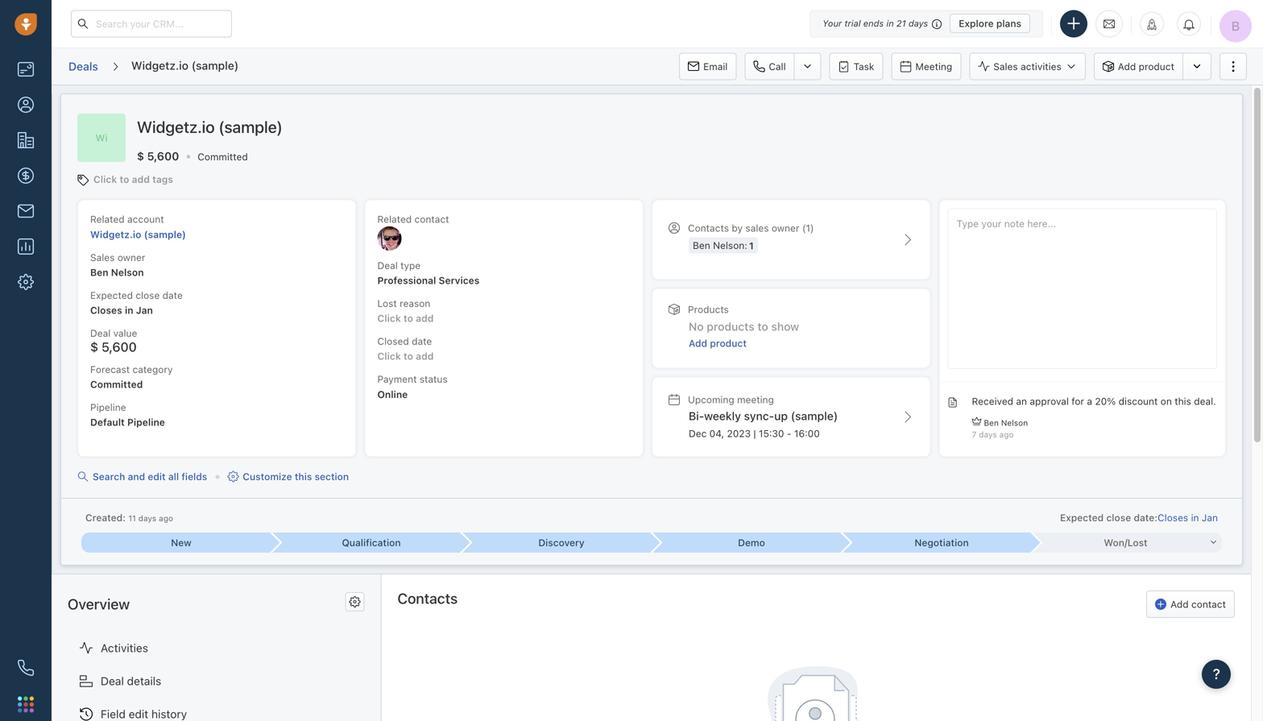 Task type: locate. For each thing, give the bounding box(es) containing it.
1 vertical spatial closes
[[1158, 512, 1188, 523]]

5,600 up tags
[[147, 149, 179, 163]]

1 horizontal spatial add
[[1118, 61, 1136, 72]]

0 vertical spatial lost
[[377, 298, 397, 309]]

closes inside expected close date closes in jan
[[90, 305, 122, 316]]

0 horizontal spatial jan
[[136, 305, 153, 316]]

date inside closed date click to add
[[412, 336, 432, 347]]

in left 21
[[886, 18, 894, 29]]

0 vertical spatial committed
[[198, 151, 248, 162]]

1 horizontal spatial contacts
[[688, 222, 729, 234]]

in for expected close date:
[[1191, 512, 1199, 523]]

related contact
[[377, 214, 449, 225]]

2 horizontal spatial add
[[1171, 599, 1189, 610]]

close up won
[[1106, 512, 1131, 523]]

expected down sales owner ben nelson
[[90, 290, 133, 301]]

add up status
[[416, 351, 434, 362]]

0 vertical spatial add
[[1118, 61, 1136, 72]]

contacts right the mng settings image
[[398, 590, 458, 607]]

in inside expected close date closes in jan
[[125, 305, 133, 316]]

0 horizontal spatial nelson
[[111, 267, 144, 278]]

phone image
[[18, 660, 34, 676]]

0 vertical spatial sales
[[993, 61, 1018, 72]]

no products to show add product
[[689, 320, 799, 349]]

2 vertical spatial ben
[[984, 418, 999, 427]]

widgetz.io up the $ 5,600
[[137, 117, 215, 136]]

ben inside ben nelson: 1
[[693, 240, 710, 251]]

category
[[133, 364, 173, 375]]

closed date click to add
[[377, 336, 434, 362]]

1 vertical spatial ago
[[159, 513, 173, 523]]

sales for sales activities
[[993, 61, 1018, 72]]

1 horizontal spatial product
[[1139, 61, 1175, 72]]

deal inside deal type professional services
[[377, 260, 398, 271]]

widgetz.io (sample)
[[131, 59, 239, 72], [137, 117, 283, 136]]

0 vertical spatial days
[[909, 18, 928, 29]]

add inside closed date click to add
[[416, 351, 434, 362]]

won / lost
[[1104, 537, 1148, 548]]

0 vertical spatial product
[[1139, 61, 1175, 72]]

days right 7
[[979, 430, 997, 439]]

days right 11
[[138, 513, 156, 523]]

1 horizontal spatial expected
[[1060, 512, 1104, 523]]

-
[[787, 428, 791, 439]]

0 horizontal spatial committed
[[90, 379, 143, 390]]

in right date:
[[1191, 512, 1199, 523]]

days inside created: 11 days ago
[[138, 513, 156, 523]]

ben up 7 days ago
[[984, 418, 999, 427]]

1 vertical spatial contacts
[[398, 590, 458, 607]]

demo
[[738, 537, 765, 548]]

expected inside expected close date closes in jan
[[90, 290, 133, 301]]

contact inside add contact button
[[1191, 599, 1226, 610]]

1 vertical spatial contact
[[1191, 599, 1226, 610]]

lost left reason
[[377, 298, 397, 309]]

widgetz.io (sample) link
[[90, 229, 186, 240]]

1 vertical spatial this
[[295, 471, 312, 482]]

7
[[972, 430, 977, 439]]

0 horizontal spatial owner
[[117, 252, 145, 263]]

won
[[1104, 537, 1125, 548]]

fields
[[182, 471, 207, 482]]

default
[[90, 417, 125, 428]]

new link
[[81, 532, 271, 553]]

bi-weekly sync-up (sample) dec 04, 2023 | 15:30 - 16:00
[[689, 409, 838, 439]]

expected
[[90, 290, 133, 301], [1060, 512, 1104, 523]]

lost right won
[[1128, 537, 1148, 548]]

committed
[[198, 151, 248, 162], [90, 379, 143, 390]]

2 vertical spatial in
[[1191, 512, 1199, 523]]

payment status online
[[377, 374, 448, 400]]

0 horizontal spatial $
[[90, 339, 98, 355]]

0 vertical spatial add
[[132, 174, 150, 185]]

0 horizontal spatial sales
[[90, 252, 115, 263]]

2 vertical spatial click
[[377, 351, 401, 362]]

1 horizontal spatial related
[[377, 214, 412, 225]]

0 horizontal spatial lost
[[377, 298, 397, 309]]

2 horizontal spatial in
[[1191, 512, 1199, 523]]

1 vertical spatial owner
[[117, 252, 145, 263]]

0 horizontal spatial related
[[90, 214, 125, 225]]

1 horizontal spatial contact
[[1191, 599, 1226, 610]]

professional
[[377, 275, 436, 286]]

closes
[[90, 305, 122, 316], [1158, 512, 1188, 523]]

0 vertical spatial ben
[[693, 240, 710, 251]]

phone element
[[10, 652, 42, 684]]

2 vertical spatial add
[[1171, 599, 1189, 610]]

0 horizontal spatial closes
[[90, 305, 122, 316]]

contact for add contact
[[1191, 599, 1226, 610]]

related account widgetz.io (sample)
[[90, 214, 186, 240]]

product down what's new icon
[[1139, 61, 1175, 72]]

ago down the ben nelson
[[999, 430, 1014, 439]]

click down closed
[[377, 351, 401, 362]]

days right 21
[[909, 18, 928, 29]]

0 vertical spatial close
[[136, 290, 160, 301]]

5,600 inside deal value $ 5,600
[[102, 339, 137, 355]]

related inside 'related account widgetz.io (sample)'
[[90, 214, 125, 225]]

widgetz.io up sales owner ben nelson
[[90, 229, 141, 240]]

ago inside created: 11 days ago
[[159, 513, 173, 523]]

2023
[[727, 428, 751, 439]]

nelson up expected close date closes in jan
[[111, 267, 144, 278]]

jan
[[136, 305, 153, 316], [1202, 512, 1218, 523]]

deal left value
[[90, 328, 111, 339]]

0 horizontal spatial add
[[689, 337, 707, 349]]

deal details
[[101, 674, 161, 687]]

sales inside sales owner ben nelson
[[90, 252, 115, 263]]

to down closed
[[404, 351, 413, 362]]

pipeline
[[90, 402, 126, 413], [127, 417, 165, 428]]

online
[[377, 389, 408, 400]]

this left section
[[295, 471, 312, 482]]

04,
[[709, 428, 724, 439]]

$ up click to add tags
[[137, 149, 144, 163]]

received
[[972, 396, 1013, 407]]

1 vertical spatial 5,600
[[102, 339, 137, 355]]

to inside lost reason click to add
[[404, 313, 413, 324]]

owner down widgetz.io (sample) link on the left
[[117, 252, 145, 263]]

close for date
[[136, 290, 160, 301]]

expected left date:
[[1060, 512, 1104, 523]]

sales owner ben nelson
[[90, 252, 145, 278]]

field edit history
[[101, 707, 187, 720]]

1 vertical spatial pipeline
[[127, 417, 165, 428]]

Search your CRM... text field
[[71, 10, 232, 37]]

0 horizontal spatial date
[[162, 290, 183, 301]]

deal
[[377, 260, 398, 271], [90, 328, 111, 339], [101, 674, 124, 687]]

0 horizontal spatial this
[[295, 471, 312, 482]]

0 vertical spatial $
[[137, 149, 144, 163]]

0 vertical spatial date
[[162, 290, 183, 301]]

date down widgetz.io (sample) link on the left
[[162, 290, 183, 301]]

jan right date:
[[1202, 512, 1218, 523]]

add product
[[1118, 61, 1175, 72]]

closes for expected close date:
[[1158, 512, 1188, 523]]

add left tags
[[132, 174, 150, 185]]

$
[[137, 149, 144, 163], [90, 339, 98, 355]]

1 horizontal spatial this
[[1175, 396, 1191, 407]]

1 vertical spatial jan
[[1202, 512, 1218, 523]]

contacts
[[688, 222, 729, 234], [398, 590, 458, 607]]

1 horizontal spatial ben
[[693, 240, 710, 251]]

click inside lost reason click to add
[[377, 313, 401, 324]]

2 vertical spatial widgetz.io
[[90, 229, 141, 240]]

negotiation link
[[842, 532, 1032, 553]]

section
[[315, 471, 349, 482]]

in
[[886, 18, 894, 29], [125, 305, 133, 316], [1191, 512, 1199, 523]]

deal left details
[[101, 674, 124, 687]]

to inside 'no products to show add product'
[[758, 320, 768, 333]]

deal.
[[1194, 396, 1216, 407]]

lost inside lost reason click to add
[[377, 298, 397, 309]]

days
[[909, 18, 928, 29], [979, 430, 997, 439], [138, 513, 156, 523]]

meeting
[[737, 394, 774, 405]]

0 vertical spatial closes
[[90, 305, 122, 316]]

ago
[[999, 430, 1014, 439], [159, 513, 173, 523]]

add inside 'no products to show add product'
[[689, 337, 707, 349]]

0 vertical spatial expected
[[90, 290, 133, 301]]

0 horizontal spatial contact
[[415, 214, 449, 225]]

0 horizontal spatial ago
[[159, 513, 173, 523]]

add for lost reason
[[416, 313, 434, 324]]

to down reason
[[404, 313, 413, 324]]

freshworks switcher image
[[18, 696, 34, 712]]

1 horizontal spatial lost
[[1128, 537, 1148, 548]]

contact for related contact
[[415, 214, 449, 225]]

0 horizontal spatial product
[[710, 337, 747, 349]]

committed right the $ 5,600
[[198, 151, 248, 162]]

related up widgetz.io (sample) link on the left
[[90, 214, 125, 225]]

1
[[749, 240, 754, 251]]

add down reason
[[416, 313, 434, 324]]

pipeline right default
[[127, 417, 165, 428]]

0 vertical spatial nelson
[[111, 267, 144, 278]]

add for closed date
[[416, 351, 434, 362]]

product down products
[[710, 337, 747, 349]]

edit left all
[[148, 471, 166, 482]]

your
[[823, 18, 842, 29]]

jan inside expected close date closes in jan
[[136, 305, 153, 316]]

send email image
[[1104, 17, 1115, 30]]

click down "wi"
[[93, 174, 117, 185]]

deal left type
[[377, 260, 398, 271]]

1 vertical spatial expected
[[1060, 512, 1104, 523]]

edit right field
[[129, 707, 148, 720]]

this right on
[[1175, 396, 1191, 407]]

0 vertical spatial in
[[886, 18, 894, 29]]

contacts for contacts
[[398, 590, 458, 607]]

in up value
[[125, 305, 133, 316]]

1 vertical spatial click
[[377, 313, 401, 324]]

ben left 'nelson:'
[[693, 240, 710, 251]]

1 vertical spatial days
[[979, 430, 997, 439]]

1 horizontal spatial closes
[[1158, 512, 1188, 523]]

0 horizontal spatial 5,600
[[102, 339, 137, 355]]

widgetz.io down search your crm... text field
[[131, 59, 189, 72]]

5,600
[[147, 149, 179, 163], [102, 339, 137, 355]]

contacts by sales owner (1)
[[688, 222, 814, 234]]

closes for expected close date
[[90, 305, 122, 316]]

widgetz.io (sample) up the $ 5,600
[[137, 117, 283, 136]]

(sample) inside 'related account widgetz.io (sample)'
[[144, 229, 186, 240]]

edit
[[148, 471, 166, 482], [129, 707, 148, 720]]

0 vertical spatial edit
[[148, 471, 166, 482]]

1 horizontal spatial nelson
[[1001, 418, 1028, 427]]

1 vertical spatial in
[[125, 305, 133, 316]]

2 vertical spatial add
[[416, 351, 434, 362]]

sync-
[[744, 409, 774, 422]]

add for add product
[[1118, 61, 1136, 72]]

$ inside deal value $ 5,600
[[90, 339, 98, 355]]

1 horizontal spatial jan
[[1202, 512, 1218, 523]]

owner
[[772, 222, 800, 234], [117, 252, 145, 263]]

0 vertical spatial click
[[93, 174, 117, 185]]

related up type
[[377, 214, 412, 225]]

expected for expected close date:
[[1060, 512, 1104, 523]]

2 vertical spatial days
[[138, 513, 156, 523]]

1 vertical spatial date
[[412, 336, 432, 347]]

what's new image
[[1146, 19, 1158, 30]]

1 vertical spatial add
[[416, 313, 434, 324]]

committed down forecast
[[90, 379, 143, 390]]

to
[[120, 174, 129, 185], [404, 313, 413, 324], [758, 320, 768, 333], [404, 351, 413, 362]]

ben
[[693, 240, 710, 251], [90, 267, 108, 278], [984, 418, 999, 427]]

15:30
[[759, 428, 784, 439]]

sales left activities
[[993, 61, 1018, 72]]

owner inside sales owner ben nelson
[[117, 252, 145, 263]]

close down sales owner ben nelson
[[136, 290, 160, 301]]

all
[[168, 471, 179, 482]]

ago up new link
[[159, 513, 173, 523]]

nelson inside sales owner ben nelson
[[111, 267, 144, 278]]

nelson down an
[[1001, 418, 1028, 427]]

wi
[[95, 132, 108, 143]]

1 horizontal spatial $
[[137, 149, 144, 163]]

0 vertical spatial contacts
[[688, 222, 729, 234]]

2 horizontal spatial ben
[[984, 418, 999, 427]]

click up closed
[[377, 313, 401, 324]]

jan up value
[[136, 305, 153, 316]]

1 vertical spatial deal
[[90, 328, 111, 339]]

1 vertical spatial ben
[[90, 267, 108, 278]]

deal inside deal value $ 5,600
[[90, 328, 111, 339]]

click
[[93, 174, 117, 185], [377, 313, 401, 324], [377, 351, 401, 362]]

status
[[420, 374, 448, 385]]

1 vertical spatial nelson
[[1001, 418, 1028, 427]]

widgetz.io (sample) down search your crm... text field
[[131, 59, 239, 72]]

owner left (1)
[[772, 222, 800, 234]]

0 vertical spatial this
[[1175, 396, 1191, 407]]

add inside lost reason click to add
[[416, 313, 434, 324]]

to left the show
[[758, 320, 768, 333]]

0 vertical spatial pipeline
[[90, 402, 126, 413]]

5,600 down value
[[102, 339, 137, 355]]

date:
[[1134, 512, 1158, 523]]

1 vertical spatial product
[[710, 337, 747, 349]]

0 horizontal spatial expected
[[90, 290, 133, 301]]

contacts up ben nelson: 1
[[688, 222, 729, 234]]

(sample) inside bi-weekly sync-up (sample) dec 04, 2023 | 15:30 - 16:00
[[791, 409, 838, 422]]

services
[[439, 275, 480, 286]]

add inside add product button
[[1118, 61, 1136, 72]]

click inside closed date click to add
[[377, 351, 401, 362]]

1 horizontal spatial days
[[909, 18, 928, 29]]

0 vertical spatial jan
[[136, 305, 153, 316]]

sales
[[993, 61, 1018, 72], [90, 252, 115, 263]]

0 vertical spatial ago
[[999, 430, 1014, 439]]

date
[[162, 290, 183, 301], [412, 336, 432, 347]]

add inside add contact button
[[1171, 599, 1189, 610]]

sales down widgetz.io (sample) link on the left
[[90, 252, 115, 263]]

explore
[[959, 18, 994, 29]]

20%
[[1095, 396, 1116, 407]]

0 horizontal spatial days
[[138, 513, 156, 523]]

$ up forecast
[[90, 339, 98, 355]]

product
[[1139, 61, 1175, 72], [710, 337, 747, 349]]

1 horizontal spatial sales
[[993, 61, 1018, 72]]

close inside expected close date closes in jan
[[136, 290, 160, 301]]

1 related from the left
[[90, 214, 125, 225]]

add for add contact
[[1171, 599, 1189, 610]]

expected close date: closes in jan
[[1060, 512, 1218, 523]]

0 horizontal spatial ben
[[90, 267, 108, 278]]

field
[[101, 707, 126, 720]]

dec
[[689, 428, 707, 439]]

2 related from the left
[[377, 214, 412, 225]]

ben up expected close date closes in jan
[[90, 267, 108, 278]]

pipeline up default
[[90, 402, 126, 413]]

date right closed
[[412, 336, 432, 347]]

deals
[[68, 59, 98, 73]]

by
[[732, 222, 743, 234]]

0 vertical spatial contact
[[415, 214, 449, 225]]

0 horizontal spatial contacts
[[398, 590, 458, 607]]



Task type: describe. For each thing, give the bounding box(es) containing it.
task
[[854, 61, 874, 72]]

11
[[128, 513, 136, 523]]

add contact button
[[1146, 590, 1235, 618]]

1 horizontal spatial ago
[[999, 430, 1014, 439]]

related for related contact
[[377, 214, 412, 225]]

0 vertical spatial widgetz.io (sample)
[[131, 59, 239, 72]]

reason
[[400, 298, 430, 309]]

0 vertical spatial widgetz.io
[[131, 59, 189, 72]]

ben for ben nelson: 1
[[693, 240, 710, 251]]

deals link
[[68, 54, 99, 79]]

no
[[689, 320, 704, 333]]

add product button
[[1094, 53, 1183, 80]]

and
[[128, 471, 145, 482]]

created: 11 days ago
[[85, 512, 173, 523]]

on
[[1161, 396, 1172, 407]]

customize this section link
[[227, 469, 349, 484]]

for
[[1072, 396, 1084, 407]]

activities
[[101, 641, 148, 654]]

received an approval for a 20% discount on this deal.
[[972, 396, 1216, 407]]

click for lost reason
[[377, 313, 401, 324]]

discount
[[1119, 396, 1158, 407]]

discovery link
[[462, 532, 652, 553]]

click for closed date
[[377, 351, 401, 362]]

details
[[127, 674, 161, 687]]

edit inside search and edit all fields link
[[148, 471, 166, 482]]

history
[[151, 707, 187, 720]]

overview
[[68, 595, 130, 613]]

to left tags
[[120, 174, 129, 185]]

ben inside sales owner ben nelson
[[90, 267, 108, 278]]

customize
[[243, 471, 292, 482]]

call
[[769, 61, 786, 72]]

ben nelson: 1
[[693, 240, 754, 251]]

|
[[754, 428, 756, 439]]

new
[[171, 537, 192, 548]]

7 days ago
[[972, 430, 1014, 439]]

product inside button
[[1139, 61, 1175, 72]]

deal for $
[[90, 328, 111, 339]]

0 horizontal spatial pipeline
[[90, 402, 126, 413]]

product inside 'no products to show add product'
[[710, 337, 747, 349]]

up
[[774, 409, 788, 422]]

meeting button
[[891, 53, 961, 80]]

search and edit all fields link
[[77, 469, 207, 484]]

1 vertical spatial widgetz.io
[[137, 117, 215, 136]]

account
[[127, 214, 164, 225]]

committed inside forecast category committed
[[90, 379, 143, 390]]

upcoming
[[688, 394, 734, 405]]

widgetz.io inside 'related account widgetz.io (sample)'
[[90, 229, 141, 240]]

related for related account widgetz.io (sample)
[[90, 214, 125, 225]]

closed
[[377, 336, 409, 347]]

payment
[[377, 374, 417, 385]]

sales for sales owner ben nelson
[[90, 252, 115, 263]]

1 horizontal spatial 5,600
[[147, 149, 179, 163]]

task button
[[829, 53, 883, 80]]

expected for expected close date
[[90, 290, 133, 301]]

1 vertical spatial edit
[[129, 707, 148, 720]]

deal type professional services
[[377, 260, 480, 286]]

nelson:
[[713, 240, 747, 251]]

plans
[[996, 18, 1021, 29]]

21
[[896, 18, 906, 29]]

1 vertical spatial lost
[[1128, 537, 1148, 548]]

email
[[703, 61, 728, 72]]

close for date:
[[1106, 512, 1131, 523]]

discovery
[[538, 537, 585, 548]]

lost reason click to add
[[377, 298, 434, 324]]

jan for expected close date closes in jan
[[136, 305, 153, 316]]

in for expected close date
[[125, 305, 133, 316]]

deal for professional
[[377, 260, 398, 271]]

qualification
[[342, 537, 401, 548]]

ben for ben nelson
[[984, 418, 999, 427]]

ben nelson
[[984, 418, 1028, 427]]

2 horizontal spatial days
[[979, 430, 997, 439]]

contacts for contacts by sales owner (1)
[[688, 222, 729, 234]]

negotiation
[[915, 537, 969, 548]]

forecast category committed
[[90, 364, 173, 390]]

activities
[[1021, 61, 1062, 72]]

1 horizontal spatial committed
[[198, 151, 248, 162]]

ends
[[863, 18, 884, 29]]

1 horizontal spatial owner
[[772, 222, 800, 234]]

(1)
[[802, 222, 814, 234]]

/
[[1125, 537, 1128, 548]]

deal value $ 5,600
[[90, 328, 137, 355]]

created:
[[85, 512, 126, 523]]

sales activities
[[993, 61, 1062, 72]]

pipeline default pipeline
[[90, 402, 165, 428]]

to inside closed date click to add
[[404, 351, 413, 362]]

search and edit all fields
[[93, 471, 207, 482]]

your trial ends in 21 days
[[823, 18, 928, 29]]

show
[[771, 320, 799, 333]]

click to add tags
[[93, 174, 173, 185]]

$ 5,600
[[137, 149, 179, 163]]

approval
[[1030, 396, 1069, 407]]

demo link
[[652, 532, 842, 553]]

1 vertical spatial widgetz.io (sample)
[[137, 117, 283, 136]]

explore plans
[[959, 18, 1021, 29]]

closes in jan link
[[1158, 511, 1218, 524]]

1 horizontal spatial in
[[886, 18, 894, 29]]

2 vertical spatial deal
[[101, 674, 124, 687]]

upcoming meeting
[[688, 394, 774, 405]]

jan for expected close date: closes in jan
[[1202, 512, 1218, 523]]

expected close date closes in jan
[[90, 290, 183, 316]]

weekly
[[704, 409, 741, 422]]

value
[[113, 328, 137, 339]]

1 horizontal spatial pipeline
[[127, 417, 165, 428]]

trial
[[845, 18, 861, 29]]

an
[[1016, 396, 1027, 407]]

explore plans link
[[950, 14, 1030, 33]]

mng settings image
[[349, 596, 360, 608]]

add contact
[[1171, 599, 1226, 610]]

date inside expected close date closes in jan
[[162, 290, 183, 301]]

forecast
[[90, 364, 130, 375]]



Task type: vqa. For each thing, say whether or not it's contained in the screenshot.
Accounts
no



